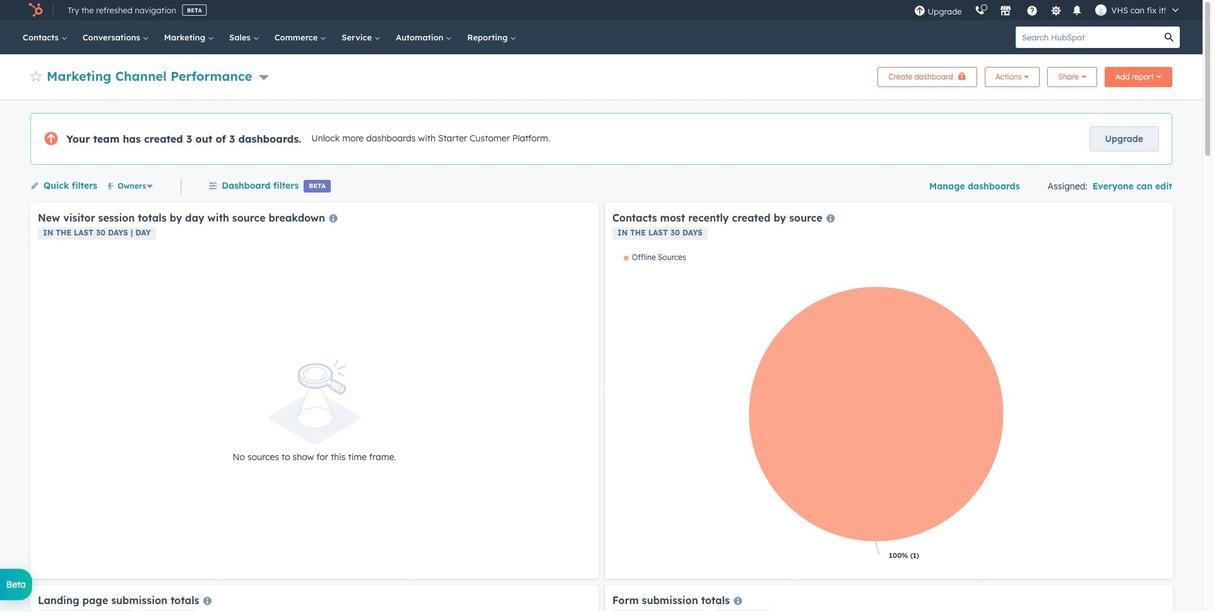Task type: describe. For each thing, give the bounding box(es) containing it.
landing page submission totals element
[[30, 585, 599, 611]]

toggle series visibility region
[[624, 253, 686, 262]]

contacts most recently created by source element
[[605, 203, 1173, 579]]

Search HubSpot search field
[[1016, 27, 1159, 48]]

jer mill image
[[1095, 4, 1107, 16]]

marketplaces image
[[1000, 6, 1011, 17]]

form submission totals element
[[605, 585, 1173, 611]]



Task type: locate. For each thing, give the bounding box(es) containing it.
new visitor session totals by day with source breakdown element
[[30, 203, 599, 579]]

interactive chart image
[[613, 253, 1166, 571]]

banner
[[30, 63, 1173, 87]]

menu
[[908, 0, 1188, 20]]



Task type: vqa. For each thing, say whether or not it's contained in the screenshot.
menu
yes



